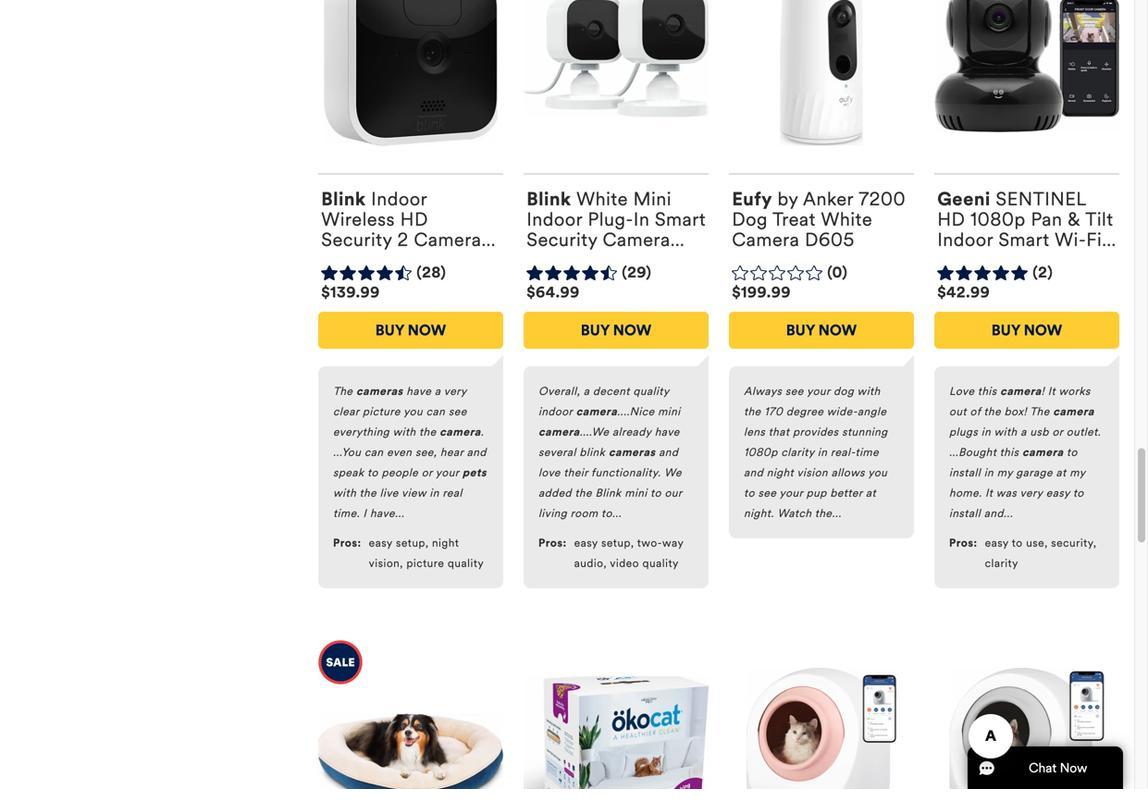 Task type: locate. For each thing, give the bounding box(es) containing it.
at inside always see your dog with the 170 degree wide-angle lens that provides stunning 1080p clarity in real-time and night vision allows you to see your pup better at night. watch the...
[[866, 487, 876, 500]]

and up pets
[[467, 446, 487, 460]]

this up of
[[978, 385, 997, 399]]

1 vertical spatial can
[[365, 446, 384, 460]]

see up hear
[[449, 405, 467, 419]]

video
[[610, 557, 639, 571]]

audio,
[[574, 557, 607, 571]]

to
[[1067, 446, 1078, 460], [367, 466, 378, 480], [651, 487, 662, 500], [744, 487, 755, 500], [1073, 487, 1084, 500], [1012, 536, 1023, 550]]

can inside have a very clear picture you can see everything with the
[[426, 405, 445, 419]]

cameras
[[356, 385, 403, 399], [609, 446, 656, 460]]

0 vertical spatial picture
[[363, 405, 401, 419]]

even
[[387, 446, 412, 460]]

buy now link up decent
[[524, 312, 709, 349]]

have right already
[[655, 425, 680, 439]]

the inside always see your dog with the 170 degree wide-angle lens that provides stunning 1080p clarity in real-time and night vision allows you to see your pup better at night. watch the...
[[744, 405, 761, 419]]

1 horizontal spatial clarity
[[985, 557, 1019, 571]]

$139.99
[[321, 283, 380, 302]]

a inside the camera plugs in with a usb or outlet. ...bought this
[[1021, 425, 1027, 439]]

can down everything
[[365, 446, 384, 460]]

was
[[996, 487, 1017, 500]]

2 pros: from the left
[[539, 536, 567, 550]]

with inside always see your dog with the 170 degree wide-angle lens that provides stunning 1080p clarity in real-time and night vision allows you to see your pup better at night. watch the...
[[857, 385, 881, 399]]

you inside have a very clear picture you can see everything with the
[[404, 405, 423, 419]]

4 buy now link from the left
[[935, 312, 1120, 349]]

the inside have a very clear picture you can see everything with the
[[419, 425, 436, 439]]

2 horizontal spatial and
[[744, 466, 764, 480]]

buy now for $199.99
[[786, 321, 857, 340]]

1 horizontal spatial very
[[1020, 487, 1043, 500]]

1080p
[[744, 446, 778, 460]]

0 reviews element
[[828, 263, 848, 282]]

clarity
[[781, 446, 815, 460], [985, 557, 1019, 571]]

1 horizontal spatial my
[[1070, 466, 1086, 480]]

always see your dog with the 170 degree wide-angle lens that provides stunning 1080p clarity in real-time and night vision allows you to see your pup better at night. watch the...
[[744, 385, 888, 521]]

buy now
[[375, 321, 446, 340], [581, 321, 652, 340], [786, 321, 857, 340], [992, 321, 1063, 340]]

okocat low tracking clumping mini-pellets wood cat litter  14.8 lbs. image
[[524, 668, 709, 789]]

always
[[744, 385, 782, 399]]

pros: down living at the left
[[539, 536, 567, 550]]

quality down real
[[448, 557, 484, 571]]

your up watch
[[780, 487, 803, 500]]

and up we
[[659, 446, 679, 460]]

0 horizontal spatial it
[[986, 487, 993, 500]]

the up see,
[[419, 425, 436, 439]]

1 vertical spatial very
[[1020, 487, 1043, 500]]

easy down garage
[[1046, 487, 1070, 500]]

install down home. in the right of the page
[[950, 507, 981, 521]]

28 reviews element
[[417, 263, 446, 282]]

see up night. at the bottom of the page
[[758, 487, 777, 500]]

29 reviews element
[[622, 263, 652, 282]]

0 horizontal spatial your
[[436, 466, 459, 480]]

easy inside pros: easy to use, security, clarity
[[985, 536, 1009, 550]]

0 horizontal spatial a
[[435, 385, 441, 399]]

your down hear
[[436, 466, 459, 480]]

it inside to install in my garage at my home. it was very easy to install and...
[[986, 487, 993, 500]]

to inside and love their functionality. we added the blink mini to our living room to...
[[651, 487, 662, 500]]

with inside the camera plugs in with a usb or outlet. ...bought this
[[994, 425, 1018, 439]]

3 buy now from the left
[[786, 321, 857, 340]]

0 vertical spatial mini
[[658, 405, 681, 419]]

it left was
[[986, 487, 993, 500]]

4 buy from the left
[[992, 321, 1021, 340]]

in inside the camera plugs in with a usb or outlet. ...bought this
[[982, 425, 991, 439]]

hear
[[440, 446, 464, 460]]

0 horizontal spatial see
[[449, 405, 467, 419]]

to inside always see your dog with the 170 degree wide-angle lens that provides stunning 1080p clarity in real-time and night vision allows you to see your pup better at night. watch the...
[[744, 487, 755, 500]]

and...
[[984, 507, 1013, 521]]

or inside the camera plugs in with a usb or outlet. ...bought this
[[1053, 425, 1064, 439]]

time.
[[333, 507, 360, 521]]

and love their functionality. we added the blink mini to our living room to...
[[539, 446, 682, 521]]

easy inside to install in my garage at my home. it was very easy to install and...
[[1046, 487, 1070, 500]]

you up '. ...you can even see, hear and speak to people or your'
[[404, 405, 423, 419]]

the
[[744, 405, 761, 419], [984, 405, 1001, 419], [419, 425, 436, 439], [360, 487, 377, 500], [575, 487, 592, 500]]

3 now from the left
[[819, 321, 857, 340]]

1 vertical spatial picture
[[407, 557, 445, 571]]

with
[[857, 385, 881, 399], [393, 425, 416, 439], [994, 425, 1018, 439], [333, 487, 356, 500]]

buy for $199.99
[[786, 321, 815, 340]]

blink
[[580, 446, 605, 460]]

the inside and love their functionality. we added the blink mini to our living room to...
[[575, 487, 592, 500]]

a left usb
[[1021, 425, 1027, 439]]

and inside always see your dog with the 170 degree wide-angle lens that provides stunning 1080p clarity in real-time and night vision allows you to see your pup better at night. watch the...
[[744, 466, 764, 480]]

have right the cameras
[[406, 385, 432, 399]]

setup, up vision,
[[396, 536, 429, 550]]

pros: down home. in the right of the page
[[950, 536, 978, 550]]

easy for $42.99
[[985, 536, 1009, 550]]

0 horizontal spatial and
[[467, 446, 487, 460]]

2 buy now link from the left
[[524, 312, 709, 349]]

camera down usb
[[1023, 446, 1064, 460]]

two-
[[637, 536, 663, 550]]

the inside pets with the live view in real time. i have...
[[360, 487, 377, 500]]

buy for $42.99
[[992, 321, 1021, 340]]

everything
[[333, 425, 390, 439]]

0 horizontal spatial mini
[[625, 487, 648, 500]]

in left real
[[430, 487, 439, 500]]

pets
[[463, 466, 487, 480]]

easy down and...
[[985, 536, 1009, 550]]

0 horizontal spatial night
[[432, 536, 459, 550]]

4 buy now from the left
[[992, 321, 1063, 340]]

0 vertical spatial night
[[767, 466, 794, 480]]

picture inside have a very clear picture you can see everything with the
[[363, 405, 401, 419]]

casa leo leo's loo too gray covered automatic self-cleaning cat litter box image
[[935, 668, 1120, 789]]

2 buy now from the left
[[581, 321, 652, 340]]

(29)
[[622, 263, 652, 282]]

a for very
[[435, 385, 441, 399]]

1 horizontal spatial can
[[426, 405, 445, 419]]

pros: inside pros: easy to use, security, clarity
[[950, 536, 978, 550]]

1 vertical spatial night
[[432, 536, 459, 550]]

clarity inside pros: easy to use, security, clarity
[[985, 557, 1019, 571]]

1 horizontal spatial mini
[[658, 405, 681, 419]]

0 horizontal spatial at
[[866, 487, 876, 500]]

install up home. in the right of the page
[[950, 466, 981, 480]]

now down the 29 reviews element
[[613, 321, 652, 340]]

0 horizontal spatial have
[[406, 385, 432, 399]]

the up lens
[[744, 405, 761, 419]]

my down outlet.
[[1070, 466, 1086, 480]]

clear
[[333, 405, 359, 419]]

1 horizontal spatial the
[[1030, 405, 1050, 419]]

it
[[1048, 385, 1056, 399], [986, 487, 993, 500]]

1 vertical spatial mini
[[625, 487, 648, 500]]

in
[[982, 425, 991, 439], [818, 446, 828, 460], [984, 466, 994, 480], [430, 487, 439, 500]]

pros: down time.
[[333, 536, 362, 550]]

setup,
[[396, 536, 429, 550], [602, 536, 634, 550]]

4 now from the left
[[1024, 321, 1063, 340]]

pros: for $139.99
[[333, 536, 362, 550]]

buy now link down 2 reviews "element"
[[935, 312, 1120, 349]]

1 horizontal spatial setup,
[[602, 536, 634, 550]]

0 vertical spatial it
[[1048, 385, 1056, 399]]

mini
[[658, 405, 681, 419], [625, 487, 648, 500]]

0 horizontal spatial or
[[422, 466, 433, 480]]

love this camera
[[950, 385, 1042, 399]]

quality down two-
[[643, 557, 679, 571]]

1 now from the left
[[408, 321, 446, 340]]

1 horizontal spatial a
[[584, 385, 590, 399]]

1 vertical spatial you
[[868, 466, 888, 480]]

functionality.
[[591, 466, 661, 480]]

1 vertical spatial clarity
[[985, 557, 1019, 571]]

easy
[[1046, 487, 1070, 500], [369, 536, 393, 550], [574, 536, 598, 550], [985, 536, 1009, 550]]

and
[[467, 446, 487, 460], [659, 446, 679, 460], [744, 466, 764, 480]]

in left real-
[[818, 446, 828, 460]]

to left "use,"
[[1012, 536, 1023, 550]]

...bought
[[950, 446, 997, 460]]

0 horizontal spatial can
[[365, 446, 384, 460]]

the up usb
[[1030, 405, 1050, 419]]

mini down functionality.
[[625, 487, 648, 500]]

1 vertical spatial it
[[986, 487, 993, 500]]

0 vertical spatial the
[[333, 385, 353, 399]]

0 horizontal spatial this
[[978, 385, 997, 399]]

and down the "1080p"
[[744, 466, 764, 480]]

mini inside "camera ....nice mini camera"
[[658, 405, 681, 419]]

in down ...bought
[[984, 466, 994, 480]]

1 horizontal spatial pros:
[[539, 536, 567, 550]]

1 horizontal spatial and
[[659, 446, 679, 460]]

picture down the cameras
[[363, 405, 401, 419]]

in right plugs
[[982, 425, 991, 439]]

2 now from the left
[[613, 321, 652, 340]]

picture
[[363, 405, 401, 419], [407, 557, 445, 571]]

see up degree
[[786, 385, 804, 399]]

1 horizontal spatial you
[[868, 466, 888, 480]]

to down outlet.
[[1067, 446, 1078, 460]]

install
[[950, 466, 981, 480], [950, 507, 981, 521]]

room
[[571, 507, 598, 521]]

0 vertical spatial your
[[807, 385, 831, 399]]

setup, for $64.99
[[602, 536, 634, 550]]

0 vertical spatial at
[[1056, 466, 1067, 480]]

0 horizontal spatial picture
[[363, 405, 401, 419]]

to left our
[[651, 487, 662, 500]]

use,
[[1026, 536, 1048, 550]]

1 buy now from the left
[[375, 321, 446, 340]]

0 vertical spatial or
[[1053, 425, 1064, 439]]

night inside pros: easy setup, night vision, picture quality
[[432, 536, 459, 550]]

cameras down already
[[609, 446, 656, 460]]

1 vertical spatial this
[[1000, 446, 1019, 460]]

buy now down 0 reviews element
[[786, 321, 857, 340]]

of
[[970, 405, 981, 419]]

at
[[1056, 466, 1067, 480], [866, 487, 876, 500]]

buy now link
[[318, 312, 503, 349], [524, 312, 709, 349], [729, 312, 914, 349], [935, 312, 1120, 349]]

with up time.
[[333, 487, 356, 500]]

0 horizontal spatial very
[[444, 385, 467, 399]]

clarity down and...
[[985, 557, 1019, 571]]

1 setup, from the left
[[396, 536, 429, 550]]

have
[[406, 385, 432, 399], [655, 425, 680, 439]]

2 horizontal spatial see
[[786, 385, 804, 399]]

1 buy from the left
[[375, 321, 404, 340]]

2 install from the top
[[950, 507, 981, 521]]

2 horizontal spatial a
[[1021, 425, 1027, 439]]

pros: for $64.99
[[539, 536, 567, 550]]

at right garage
[[1056, 466, 1067, 480]]

0 vertical spatial cameras
[[356, 385, 403, 399]]

setup, up video
[[602, 536, 634, 550]]

camera down works
[[1053, 405, 1095, 419]]

camera inside the camera plugs in with a usb or outlet. ...bought this
[[1053, 405, 1095, 419]]

night down real
[[432, 536, 459, 550]]

3 buy now link from the left
[[729, 312, 914, 349]]

0 vertical spatial clarity
[[781, 446, 815, 460]]

buy for $139.99
[[375, 321, 404, 340]]

or down see,
[[422, 466, 433, 480]]

1 buy now link from the left
[[318, 312, 503, 349]]

quality inside pros: easy setup, night vision, picture quality
[[448, 557, 484, 571]]

buy now link for $199.99
[[729, 312, 914, 349]]

easy up vision,
[[369, 536, 393, 550]]

buy up love this camera
[[992, 321, 1021, 340]]

1 vertical spatial have
[[655, 425, 680, 439]]

quality up ....nice
[[633, 385, 669, 399]]

see
[[786, 385, 804, 399], [449, 405, 467, 419], [758, 487, 777, 500]]

the up i
[[360, 487, 377, 500]]

pros: inside pros: easy setup, night vision, picture quality
[[333, 536, 362, 550]]

0 vertical spatial have
[[406, 385, 432, 399]]

the right of
[[984, 405, 1001, 419]]

outlet.
[[1067, 425, 1101, 439]]

box!
[[1005, 405, 1027, 419]]

picture right vision,
[[407, 557, 445, 571]]

(2)
[[1033, 263, 1053, 282]]

clarity up vision
[[781, 446, 815, 460]]

2 horizontal spatial pros:
[[950, 536, 978, 550]]

now for (0)
[[819, 321, 857, 340]]

setup, inside pros: easy setup, two-way audio, video quality
[[602, 536, 634, 550]]

buy now link down 0 reviews element
[[729, 312, 914, 349]]

now down 2 reviews "element"
[[1024, 321, 1063, 340]]

1 horizontal spatial at
[[1056, 466, 1067, 480]]

your
[[807, 385, 831, 399], [436, 466, 459, 480], [780, 487, 803, 500]]

3 pros: from the left
[[950, 536, 978, 550]]

2 setup, from the left
[[602, 536, 634, 550]]

pros: inside pros: easy setup, two-way audio, video quality
[[539, 536, 567, 550]]

garage
[[1016, 466, 1053, 480]]

setup, inside pros: easy setup, night vision, picture quality
[[396, 536, 429, 550]]

very down garage
[[1020, 487, 1043, 500]]

0 horizontal spatial pros:
[[333, 536, 362, 550]]

i
[[363, 507, 367, 521]]

to inside '. ...you can even see, hear and speak to people or your'
[[367, 466, 378, 480]]

0 horizontal spatial you
[[404, 405, 423, 419]]

the up 'clear'
[[333, 385, 353, 399]]

buy down $139.99 on the top of page
[[375, 321, 404, 340]]

night down the "1080p"
[[767, 466, 794, 480]]

easy inside pros: easy setup, two-way audio, video quality
[[574, 536, 598, 550]]

0 vertical spatial very
[[444, 385, 467, 399]]

buy up decent
[[581, 321, 610, 340]]

2 vertical spatial see
[[758, 487, 777, 500]]

1 horizontal spatial this
[[1000, 446, 1019, 460]]

at inside to install in my garage at my home. it was very easy to install and...
[[1056, 466, 1067, 480]]

easy for $139.99
[[369, 536, 393, 550]]

the...
[[815, 507, 842, 521]]

several
[[539, 446, 576, 460]]

in inside always see your dog with the 170 degree wide-angle lens that provides stunning 1080p clarity in real-time and night vision allows you to see your pup better at night. watch the...
[[818, 446, 828, 460]]

1 horizontal spatial it
[[1048, 385, 1056, 399]]

1 horizontal spatial or
[[1053, 425, 1064, 439]]

a
[[435, 385, 441, 399], [584, 385, 590, 399], [1021, 425, 1027, 439]]

0 vertical spatial install
[[950, 466, 981, 480]]

with up angle
[[857, 385, 881, 399]]

you down time
[[868, 466, 888, 480]]

0 vertical spatial can
[[426, 405, 445, 419]]

the up room
[[575, 487, 592, 500]]

0 horizontal spatial my
[[997, 466, 1013, 480]]

easy inside pros: easy setup, night vision, picture quality
[[369, 536, 393, 550]]

1 vertical spatial your
[[436, 466, 459, 480]]

now for (2)
[[1024, 321, 1063, 340]]

1 vertical spatial the
[[1030, 405, 1050, 419]]

love
[[950, 385, 975, 399]]

0 horizontal spatial setup,
[[396, 536, 429, 550]]

pros:
[[333, 536, 362, 550], [539, 536, 567, 550], [950, 536, 978, 550]]

with down "box!" at the bottom right
[[994, 425, 1018, 439]]

cameras up 'clear'
[[356, 385, 403, 399]]

the inside the ! it works out of the box! the
[[1030, 405, 1050, 419]]

my up was
[[997, 466, 1013, 480]]

now down '28 reviews' element
[[408, 321, 446, 340]]

overall, a decent quality indoor
[[539, 385, 669, 419]]

a left decent
[[584, 385, 590, 399]]

buy down $199.99
[[786, 321, 815, 340]]

buy now link down '28 reviews' element
[[318, 312, 503, 349]]

1 pros: from the left
[[333, 536, 362, 550]]

very inside to install in my garage at my home. it was very easy to install and...
[[1020, 487, 1043, 500]]

1 vertical spatial at
[[866, 487, 876, 500]]

or right usb
[[1053, 425, 1064, 439]]

buy now link for $139.99
[[318, 312, 503, 349]]

in inside to install in my garage at my home. it was very easy to install and...
[[984, 466, 994, 480]]

(28)
[[417, 263, 446, 282]]

1 horizontal spatial cameras
[[609, 446, 656, 460]]

buy now down '28 reviews' element
[[375, 321, 446, 340]]

0 horizontal spatial clarity
[[781, 446, 815, 460]]

mini inside and love their functionality. we added the blink mini to our living room to...
[[625, 487, 648, 500]]

1 horizontal spatial picture
[[407, 557, 445, 571]]

your up degree
[[807, 385, 831, 399]]

3 buy from the left
[[786, 321, 815, 340]]

buy now down 2 reviews "element"
[[992, 321, 1063, 340]]

and inside '. ...you can even see, hear and speak to people or your'
[[467, 446, 487, 460]]

buy now up decent
[[581, 321, 652, 340]]

a inside "overall, a decent quality indoor"
[[584, 385, 590, 399]]

with up even
[[393, 425, 416, 439]]

1 vertical spatial or
[[422, 466, 433, 480]]

1 horizontal spatial night
[[767, 466, 794, 480]]

1 horizontal spatial your
[[780, 487, 803, 500]]

at right better
[[866, 487, 876, 500]]

1 vertical spatial see
[[449, 405, 467, 419]]

0 vertical spatial this
[[978, 385, 997, 399]]

2 buy from the left
[[581, 321, 610, 340]]

2 horizontal spatial your
[[807, 385, 831, 399]]

a inside have a very clear picture you can see everything with the
[[435, 385, 441, 399]]

or
[[1053, 425, 1064, 439], [422, 466, 433, 480]]

0 vertical spatial you
[[404, 405, 423, 419]]

live
[[380, 487, 399, 500]]

it right the !
[[1048, 385, 1056, 399]]

pets with the live view in real time. i have...
[[333, 466, 487, 521]]

a up see,
[[435, 385, 441, 399]]

pros: easy to use, security, clarity
[[950, 536, 1097, 571]]

security,
[[1052, 536, 1097, 550]]

1 vertical spatial install
[[950, 507, 981, 521]]

1 my from the left
[[997, 466, 1013, 480]]

easy up audio,
[[574, 536, 598, 550]]

now down 0 reviews element
[[819, 321, 857, 340]]

camera up several
[[539, 425, 580, 439]]

pros: easy setup, two-way audio, video quality
[[539, 536, 684, 571]]

clarity inside always see your dog with the 170 degree wide-angle lens that provides stunning 1080p clarity in real-time and night vision allows you to see your pup better at night. watch the...
[[781, 446, 815, 460]]

can
[[426, 405, 445, 419], [365, 446, 384, 460]]

to up night. at the bottom of the page
[[744, 487, 755, 500]]

1 horizontal spatial have
[[655, 425, 680, 439]]

buy for $64.99
[[581, 321, 610, 340]]

can up see,
[[426, 405, 445, 419]]

mini right ....nice
[[658, 405, 681, 419]]

this
[[978, 385, 997, 399], [1000, 446, 1019, 460]]

to right the speak
[[367, 466, 378, 480]]

you
[[404, 405, 423, 419], [868, 466, 888, 480]]

2 my from the left
[[1070, 466, 1086, 480]]

camera
[[1001, 385, 1042, 399], [576, 405, 617, 419], [1053, 405, 1095, 419], [440, 425, 481, 439], [539, 425, 580, 439], [1023, 446, 1064, 460]]

very up hear
[[444, 385, 467, 399]]

this up garage
[[1000, 446, 1019, 460]]



Task type: vqa. For each thing, say whether or not it's contained in the screenshot.
for
no



Task type: describe. For each thing, give the bounding box(es) containing it.
works
[[1059, 385, 1091, 399]]

....we already have several blink
[[539, 425, 680, 460]]

plugs
[[950, 425, 978, 439]]

decent
[[593, 385, 630, 399]]

angle
[[858, 405, 887, 419]]

have a very clear picture you can see everything with the
[[333, 385, 467, 439]]

the cameras
[[333, 385, 403, 399]]

blink
[[596, 487, 622, 500]]

$42.99
[[938, 283, 990, 302]]

....we
[[580, 425, 609, 439]]

170
[[765, 405, 783, 419]]

overall,
[[539, 385, 580, 399]]

our
[[665, 487, 682, 500]]

buy now link for $42.99
[[935, 312, 1120, 349]]

that
[[769, 425, 790, 439]]

to...
[[601, 507, 622, 521]]

! it works out of the box! the
[[950, 385, 1091, 419]]

already
[[613, 425, 652, 439]]

0 vertical spatial see
[[786, 385, 804, 399]]

vision
[[797, 466, 828, 480]]

....nice
[[617, 405, 655, 419]]

...you
[[333, 446, 361, 460]]

people
[[382, 466, 418, 480]]

real-
[[831, 446, 856, 460]]

watch
[[778, 507, 812, 521]]

lens
[[744, 425, 766, 439]]

usb
[[1030, 425, 1049, 439]]

very inside have a very clear picture you can see everything with the
[[444, 385, 467, 399]]

camera up ....we
[[576, 405, 617, 419]]

pros: for $42.99
[[950, 536, 978, 550]]

to inside pros: easy to use, security, clarity
[[1012, 536, 1023, 550]]

night.
[[744, 507, 774, 521]]

camera up hear
[[440, 425, 481, 439]]

this inside the camera plugs in with a usb or outlet. ...bought this
[[1000, 446, 1019, 460]]

buy now for $64.99
[[581, 321, 652, 340]]

buy now for $139.99
[[375, 321, 446, 340]]

to install in my garage at my home. it was very easy to install and...
[[950, 446, 1086, 521]]

vision,
[[369, 557, 403, 571]]

pros: easy setup, night vision, picture quality
[[333, 536, 484, 571]]

2 reviews element
[[1033, 263, 1053, 282]]

view
[[402, 487, 426, 500]]

1 horizontal spatial see
[[758, 487, 777, 500]]

real
[[443, 487, 463, 500]]

now for (28)
[[408, 321, 446, 340]]

added
[[539, 487, 572, 500]]

0 horizontal spatial cameras
[[356, 385, 403, 399]]

picture inside pros: easy setup, night vision, picture quality
[[407, 557, 445, 571]]

now for (29)
[[613, 321, 652, 340]]

your inside '. ...you can even see, hear and speak to people or your'
[[436, 466, 459, 480]]

buy now link for $64.99
[[524, 312, 709, 349]]

the inside the ! it works out of the box! the
[[984, 405, 1001, 419]]

pup
[[807, 487, 827, 500]]

way
[[663, 536, 684, 550]]

out
[[950, 405, 967, 419]]

to up security,
[[1073, 487, 1084, 500]]

degree
[[787, 405, 824, 419]]

love
[[539, 466, 561, 480]]

2 vertical spatial your
[[780, 487, 803, 500]]

see inside have a very clear picture you can see everything with the
[[449, 405, 467, 419]]

wide-
[[827, 405, 858, 419]]

indoor
[[539, 405, 573, 419]]

$64.99
[[527, 283, 580, 302]]

and inside and love their functionality. we added the blink mini to our living room to...
[[659, 446, 679, 460]]

buy now for $42.99
[[992, 321, 1063, 340]]

with inside have a very clear picture you can see everything with the
[[393, 425, 416, 439]]

. ...you can even see, hear and speak to people or your
[[333, 425, 487, 480]]

see,
[[415, 446, 437, 460]]

.
[[481, 425, 484, 439]]

quality inside "overall, a decent quality indoor"
[[633, 385, 669, 399]]

have inside have a very clear picture you can see everything with the
[[406, 385, 432, 399]]

casa leo leo's loo too pretty pink covered automatic self-cleaning cat litter box image
[[729, 668, 914, 789]]

camera plugs in with a usb or outlet. ...bought this
[[950, 405, 1101, 460]]

0 horizontal spatial the
[[333, 385, 353, 399]]

camera ....nice mini camera
[[539, 405, 681, 439]]

easy for $64.99
[[574, 536, 598, 550]]

speak
[[333, 466, 364, 480]]

stunning
[[842, 425, 888, 439]]

in inside pets with the live view in real time. i have...
[[430, 487, 439, 500]]

have inside ....we already have several blink
[[655, 425, 680, 439]]

with inside pets with the live view in real time. i have...
[[333, 487, 356, 500]]

$199.99
[[732, 283, 791, 302]]

you inside always see your dog with the 170 degree wide-angle lens that provides stunning 1080p clarity in real-time and night vision allows you to see your pup better at night. watch the...
[[868, 466, 888, 480]]

night inside always see your dog with the 170 degree wide-angle lens that provides stunning 1080p clarity in real-time and night vision allows you to see your pup better at night. watch the...
[[767, 466, 794, 480]]

a for decent
[[584, 385, 590, 399]]

setup, for $139.99
[[396, 536, 429, 550]]

better
[[830, 487, 863, 500]]

dog
[[834, 385, 854, 399]]

or inside '. ...you can even see, hear and speak to people or your'
[[422, 466, 433, 480]]

living
[[539, 507, 567, 521]]

(0)
[[828, 263, 848, 282]]

have...
[[370, 507, 405, 521]]

it inside the ! it works out of the box! the
[[1048, 385, 1056, 399]]

!
[[1042, 385, 1045, 399]]

time
[[856, 446, 879, 460]]

1 install from the top
[[950, 466, 981, 480]]

their
[[564, 466, 588, 480]]

camera up "box!" at the bottom right
[[1001, 385, 1042, 399]]

allows
[[832, 466, 865, 480]]

home.
[[950, 487, 982, 500]]

provides
[[793, 425, 839, 439]]

quality inside pros: easy setup, two-way audio, video quality
[[643, 557, 679, 571]]

1 vertical spatial cameras
[[609, 446, 656, 460]]

we
[[664, 466, 682, 480]]

can inside '. ...you can even see, hear and speak to people or your'
[[365, 446, 384, 460]]



